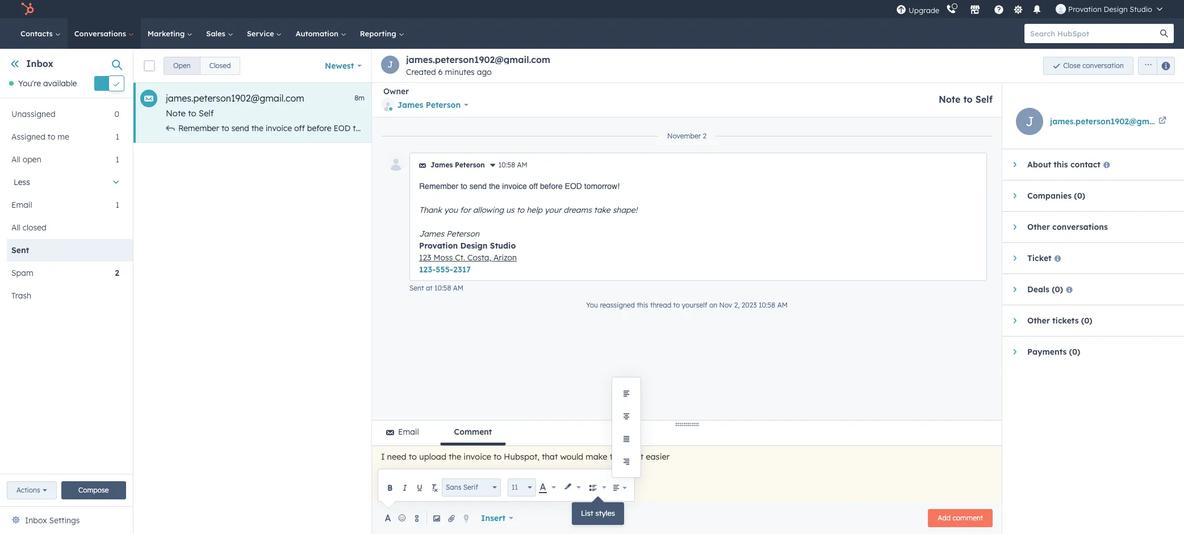 Task type: vqa. For each thing, say whether or not it's contained in the screenshot.
the left with
no



Task type: locate. For each thing, give the bounding box(es) containing it.
(0) right companies
[[1074, 191, 1086, 201]]

james.peterson1902@gmail.com down closed button
[[166, 93, 304, 104]]

0 horizontal spatial help
[[501, 123, 517, 134]]

1 vertical spatial all
[[11, 223, 20, 233]]

1 vertical spatial help
[[527, 205, 543, 215]]

other tickets (0) button
[[1003, 306, 1173, 336]]

2 vertical spatial provation
[[419, 241, 458, 251]]

you up 'james peterson provation design studio 123 moss ct. costa, arizon 123-555-2317'
[[444, 205, 458, 215]]

2 horizontal spatial provation
[[1069, 5, 1102, 14]]

help down remember to send the invoice off before eod tomorrow!
[[527, 205, 543, 215]]

off inside the email from james.peterson1902@gmail.com with subject note to self row
[[294, 123, 305, 134]]

your inside the email from james.peterson1902@gmail.com with subject note to self row
[[519, 123, 536, 134]]

0 horizontal spatial 123
[[419, 253, 431, 263]]

0 horizontal spatial tomorrow!
[[353, 123, 391, 134]]

2 vertical spatial caret image
[[1014, 349, 1017, 356]]

123- inside 'james peterson provation design studio 123 moss ct. costa, arizon 123-555-2317'
[[419, 265, 436, 275]]

other for other conversations
[[1028, 222, 1050, 232]]

eod for remember to send the invoice off before eod tomorrow!
[[565, 182, 582, 191]]

ago
[[477, 67, 492, 77]]

1 vertical spatial tomorrow!
[[584, 182, 620, 191]]

provation
[[1069, 5, 1102, 14], [676, 123, 712, 134], [419, 241, 458, 251]]

you down james peterson popup button
[[418, 123, 432, 134]]

remember inside the email from james.peterson1902@gmail.com with subject note to self row
[[178, 123, 219, 134]]

555- inside 'james peterson provation design studio 123 moss ct. costa, arizon 123-555-2317'
[[436, 265, 453, 275]]

0 vertical spatial email
[[11, 200, 32, 210]]

email button
[[372, 421, 433, 446]]

1 horizontal spatial 123
[[769, 123, 781, 134]]

costa, inside 'james peterson provation design studio 123 moss ct. costa, arizon 123-555-2317'
[[468, 253, 491, 263]]

caret image for other conversations
[[1014, 224, 1017, 231]]

caret image left other tickets (0)
[[1014, 318, 1017, 324]]

contacts link
[[14, 18, 67, 49]]

1 horizontal spatial james.peterson1902@gmail.com
[[406, 54, 550, 65]]

2 horizontal spatial this
[[1054, 160, 1068, 170]]

caret image left ticket
[[1014, 255, 1017, 262]]

other conversations
[[1028, 222, 1108, 232]]

all closed button
[[7, 217, 119, 239]]

caret image inside other tickets (0) dropdown button
[[1014, 318, 1017, 324]]

2 all from the top
[[11, 223, 20, 233]]

take
[[568, 123, 585, 134], [594, 205, 611, 215]]

1 for to
[[116, 132, 119, 142]]

caret image left other conversations
[[1014, 224, 1017, 231]]

10:58 right more info image
[[499, 161, 515, 169]]

(0) for companies (0)
[[1074, 191, 1086, 201]]

make
[[586, 452, 608, 462]]

1 horizontal spatial costa,
[[817, 123, 841, 134]]

1 horizontal spatial 555-
[[884, 123, 901, 134]]

email down less
[[11, 200, 32, 210]]

2 vertical spatial studio
[[490, 241, 516, 251]]

self
[[976, 94, 993, 105], [199, 108, 214, 119]]

james
[[397, 100, 423, 110], [614, 123, 639, 134], [431, 161, 453, 169], [419, 229, 444, 239]]

note to self inside the email from james.peterson1902@gmail.com with subject note to self row
[[166, 108, 214, 119]]

1 vertical spatial send
[[470, 182, 487, 191]]

1 vertical spatial take
[[594, 205, 611, 215]]

0 vertical spatial 123-
[[869, 123, 884, 134]]

caret image
[[1014, 161, 1017, 168], [1014, 193, 1017, 199], [1014, 286, 1017, 293], [1014, 318, 1017, 324]]

eod for remember to send the invoice off before eod tomorrow!  thank you for allowing us to help your dreams take shape!  james peterson provation design studio 123 moss ct. costa, arizon 123-555-2317
[[334, 123, 351, 134]]

1 horizontal spatial us
[[506, 205, 515, 215]]

more info image
[[490, 162, 496, 169]]

1 horizontal spatial provation
[[676, 123, 712, 134]]

0
[[114, 109, 119, 119]]

companies (0)
[[1028, 191, 1086, 201]]

before for remember to send the invoice off before eod tomorrow!
[[540, 182, 563, 191]]

reporting
[[360, 29, 399, 38]]

you're
[[18, 78, 41, 89]]

1 horizontal spatial group
[[586, 480, 610, 496]]

3 caret image from the top
[[1014, 349, 1017, 356]]

before inside the email from james.peterson1902@gmail.com with subject note to self row
[[307, 123, 332, 134]]

close conversation button
[[1044, 57, 1134, 75]]

all for all open
[[11, 155, 20, 165]]

1 vertical spatial 10:58
[[435, 284, 451, 293]]

1 vertical spatial note
[[166, 108, 186, 119]]

caret image left about
[[1014, 161, 1017, 168]]

provation inside popup button
[[1069, 5, 1102, 14]]

1 vertical spatial 2
[[115, 268, 119, 279]]

james.peterson1902@gmail.com up the ago
[[406, 54, 550, 65]]

inbox settings
[[25, 516, 80, 526]]

1 horizontal spatial self
[[976, 94, 993, 105]]

1 other from the top
[[1028, 222, 1050, 232]]

list styles
[[581, 509, 615, 518]]

0 vertical spatial tomorrow!
[[353, 123, 391, 134]]

your
[[519, 123, 536, 134], [545, 205, 561, 215]]

send inside the email from james.peterson1902@gmail.com with subject note to self row
[[231, 123, 249, 134]]

1 horizontal spatial tomorrow!
[[584, 182, 620, 191]]

0 horizontal spatial group
[[164, 57, 241, 75]]

(0) inside dropdown button
[[1052, 285, 1063, 295]]

1 horizontal spatial sent
[[410, 284, 424, 293]]

help up 10:58 am
[[501, 123, 517, 134]]

companies (0) button
[[1003, 181, 1173, 211]]

1 all from the top
[[11, 155, 20, 165]]

james peterson button
[[381, 97, 469, 114]]

group
[[164, 57, 241, 75], [1134, 57, 1175, 75], [586, 480, 610, 496]]

the for remember to send the invoice off before eod tomorrow!  thank you for allowing us to help your dreams take shape!  james peterson provation design studio 123 moss ct. costa, arizon 123-555-2317
[[251, 123, 263, 134]]

2 1 from the top
[[116, 155, 119, 165]]

costa, inside the email from james.peterson1902@gmail.com with subject note to self row
[[817, 123, 841, 134]]

10:58 right '2023'
[[759, 301, 776, 310]]

comment
[[953, 514, 983, 523]]

for inside the email from james.peterson1902@gmail.com with subject note to self row
[[434, 123, 445, 134]]

service link
[[240, 18, 289, 49]]

caret image inside about this contact dropdown button
[[1014, 161, 1017, 168]]

your up 10:58 am
[[519, 123, 536, 134]]

caret image inside companies (0) dropdown button
[[1014, 193, 1017, 199]]

comment
[[454, 427, 492, 437]]

group containing open
[[164, 57, 241, 75]]

1 horizontal spatial email
[[398, 427, 419, 437]]

0 vertical spatial send
[[231, 123, 249, 134]]

caret image inside ticket dropdown button
[[1014, 255, 1017, 262]]

sent inside button
[[11, 246, 29, 256]]

sent left at
[[410, 284, 424, 293]]

2 other from the top
[[1028, 316, 1050, 326]]

0 horizontal spatial note to self
[[166, 108, 214, 119]]

ct. inside 'james peterson provation design studio 123 moss ct. costa, arizon 123-555-2317'
[[455, 253, 465, 263]]

james peterson down created
[[397, 100, 461, 110]]

allowing down remember to send the invoice off before eod tomorrow!
[[473, 205, 504, 215]]

1 vertical spatial 555-
[[436, 265, 453, 275]]

1 vertical spatial you
[[444, 205, 458, 215]]

peterson inside popup button
[[426, 100, 461, 110]]

design up '123-555-2317' link
[[460, 241, 488, 251]]

sent inside 'main content'
[[410, 284, 424, 293]]

yourself
[[682, 301, 708, 310]]

1 horizontal spatial 123-
[[869, 123, 884, 134]]

0 horizontal spatial you
[[418, 123, 432, 134]]

email
[[11, 200, 32, 210], [398, 427, 419, 437]]

1 vertical spatial 123
[[419, 253, 431, 263]]

assigned
[[11, 132, 45, 142]]

sans
[[446, 483, 462, 492]]

design right november 2
[[714, 123, 740, 134]]

add comment group
[[928, 510, 993, 528]]

2 horizontal spatial design
[[1104, 5, 1128, 14]]

inbox left settings
[[25, 516, 47, 526]]

caret image left companies
[[1014, 193, 1017, 199]]

james.peterson1902@gmail.com inside row
[[166, 93, 304, 104]]

1 vertical spatial allowing
[[473, 205, 504, 215]]

1 vertical spatial invoice
[[502, 182, 527, 191]]

close
[[1064, 61, 1081, 70]]

1
[[116, 132, 119, 142], [116, 155, 119, 165], [116, 200, 119, 210]]

this left thread
[[637, 301, 649, 310]]

0 vertical spatial inbox
[[26, 58, 53, 69]]

the inside row
[[251, 123, 263, 134]]

6
[[438, 67, 443, 77]]

inbox up you're available
[[26, 58, 53, 69]]

caret image left payments
[[1014, 349, 1017, 356]]

4 caret image from the top
[[1014, 318, 1017, 324]]

10:58 am
[[499, 161, 528, 169]]

0 horizontal spatial 123-
[[419, 265, 436, 275]]

closed
[[23, 223, 46, 233]]

(0) for deals (0)
[[1052, 285, 1063, 295]]

0 vertical spatial thank
[[393, 123, 416, 134]]

allowing
[[447, 123, 478, 134], [473, 205, 504, 215]]

before
[[307, 123, 332, 134], [540, 182, 563, 191]]

dreams
[[538, 123, 566, 134], [564, 205, 592, 215]]

for down james peterson popup button
[[434, 123, 445, 134]]

us down the ago
[[480, 123, 489, 134]]

automation link
[[289, 18, 353, 49]]

main content
[[134, 49, 1184, 535]]

deals (0)
[[1028, 285, 1063, 295]]

(0) inside "dropdown button"
[[1069, 347, 1081, 357]]

search image
[[1161, 30, 1169, 37]]

1 vertical spatial this
[[637, 301, 649, 310]]

0 horizontal spatial shape!
[[587, 123, 612, 134]]

all left closed
[[11, 223, 20, 233]]

other
[[1028, 222, 1050, 232], [1028, 316, 1050, 326]]

payments
[[1028, 347, 1067, 357]]

note
[[939, 94, 961, 105], [166, 108, 186, 119]]

caret image inside payments (0) "dropdown button"
[[1014, 349, 1017, 356]]

1 1 from the top
[[116, 132, 119, 142]]

0 horizontal spatial sent
[[11, 246, 29, 256]]

am
[[517, 161, 528, 169], [453, 284, 464, 293], [778, 301, 788, 310]]

design up search hubspot search box
[[1104, 5, 1128, 14]]

3 1 from the top
[[116, 200, 119, 210]]

1 vertical spatial shape!
[[613, 205, 637, 215]]

design
[[1104, 5, 1128, 14], [714, 123, 740, 134], [460, 241, 488, 251]]

0 vertical spatial us
[[480, 123, 489, 134]]

0 horizontal spatial the
[[251, 123, 263, 134]]

thread
[[650, 301, 672, 310]]

thank inside the email from james.peterson1902@gmail.com with subject note to self row
[[393, 123, 416, 134]]

james peterson inside james peterson popup button
[[397, 100, 461, 110]]

1 horizontal spatial eod
[[565, 182, 582, 191]]

1 horizontal spatial ct.
[[805, 123, 815, 134]]

us
[[480, 123, 489, 134], [506, 205, 515, 215]]

123 inside 'james peterson provation design studio 123 moss ct. costa, arizon 123-555-2317'
[[419, 253, 431, 263]]

this right about
[[1054, 160, 1068, 170]]

0 vertical spatial your
[[519, 123, 536, 134]]

(0) right deals
[[1052, 285, 1063, 295]]

off
[[294, 123, 305, 134], [529, 182, 538, 191]]

1 horizontal spatial 2
[[703, 132, 707, 140]]

0 vertical spatial james peterson
[[397, 100, 461, 110]]

compose
[[78, 486, 109, 495]]

inbox for inbox
[[26, 58, 53, 69]]

0 vertical spatial remember
[[178, 123, 219, 134]]

0 vertical spatial 123
[[769, 123, 781, 134]]

10:58 right at
[[435, 284, 451, 293]]

conversations
[[74, 29, 128, 38]]

other tickets (0)
[[1028, 316, 1093, 326]]

0 horizontal spatial james.peterson1902@gmail.com
[[166, 93, 304, 104]]

moss
[[783, 123, 803, 134], [434, 253, 453, 263]]

settings
[[49, 516, 80, 526]]

0 vertical spatial 2317
[[901, 123, 917, 134]]

allowing inside the email from james.peterson1902@gmail.com with subject note to self row
[[447, 123, 478, 134]]

caret image left deals
[[1014, 286, 1017, 293]]

you
[[586, 301, 598, 310]]

2 horizontal spatial invoice
[[502, 182, 527, 191]]

0 horizontal spatial your
[[519, 123, 536, 134]]

1 vertical spatial caret image
[[1014, 255, 1017, 262]]

james inside 'james peterson provation design studio 123 moss ct. costa, arizon 123-555-2317'
[[419, 229, 444, 239]]

(0) right payments
[[1069, 347, 1081, 357]]

james inside popup button
[[397, 100, 423, 110]]

this left a
[[610, 452, 624, 462]]

menu
[[895, 0, 1171, 18]]

add
[[938, 514, 951, 523]]

other for other tickets (0)
[[1028, 316, 1050, 326]]

1 vertical spatial eod
[[565, 182, 582, 191]]

us down remember to send the invoice off before eod tomorrow!
[[506, 205, 515, 215]]

spam
[[11, 268, 33, 279]]

marketing link
[[141, 18, 199, 49]]

0 vertical spatial you
[[418, 123, 432, 134]]

before for remember to send the invoice off before eod tomorrow!  thank you for allowing us to help your dreams take shape!  james peterson provation design studio 123 moss ct. costa, arizon 123-555-2317
[[307, 123, 332, 134]]

11 button
[[508, 479, 536, 497]]

0 horizontal spatial for
[[434, 123, 445, 134]]

123
[[769, 123, 781, 134], [419, 253, 431, 263]]

0 horizontal spatial am
[[453, 284, 464, 293]]

0 vertical spatial allowing
[[447, 123, 478, 134]]

tomorrow! inside the email from james.peterson1902@gmail.com with subject note to self row
[[353, 123, 391, 134]]

design inside 'james peterson provation design studio 123 moss ct. costa, arizon 123-555-2317'
[[460, 241, 488, 251]]

0 vertical spatial shape!
[[587, 123, 612, 134]]

the for remember to send the invoice off before eod tomorrow!
[[489, 182, 500, 191]]

group down the search image
[[1134, 57, 1175, 75]]

eod
[[334, 123, 351, 134], [565, 182, 582, 191]]

thank up 'james peterson provation design studio 123 moss ct. costa, arizon 123-555-2317'
[[419, 205, 442, 215]]

list
[[581, 509, 594, 518]]

1 caret image from the top
[[1014, 224, 1017, 231]]

group up list styles
[[586, 480, 610, 496]]

2 caret image from the top
[[1014, 255, 1017, 262]]

0 horizontal spatial this
[[610, 452, 624, 462]]

caret image for payments (0)
[[1014, 349, 1017, 356]]

nov
[[719, 301, 733, 310]]

caret image for about this contact dropdown button
[[1014, 161, 1017, 168]]

arizon inside the email from james.peterson1902@gmail.com with subject note to self row
[[843, 123, 867, 134]]

2 caret image from the top
[[1014, 193, 1017, 199]]

this inside dropdown button
[[1054, 160, 1068, 170]]

peterson inside row
[[641, 123, 674, 134]]

allowing down james peterson popup button
[[447, 123, 478, 134]]

group down the sales
[[164, 57, 241, 75]]

3 caret image from the top
[[1014, 286, 1017, 293]]

123-555-2317 link
[[419, 265, 471, 275]]

you reassigned this thread to yourself on nov 2, 2023 10:58 am
[[586, 301, 788, 310]]

sent up spam
[[11, 246, 29, 256]]

us inside the email from james.peterson1902@gmail.com with subject note to self row
[[480, 123, 489, 134]]

0 vertical spatial invoice
[[266, 123, 292, 134]]

0 vertical spatial am
[[517, 161, 528, 169]]

0 horizontal spatial 10:58
[[435, 284, 451, 293]]

design inside the email from james.peterson1902@gmail.com with subject note to self row
[[714, 123, 740, 134]]

eod inside the email from james.peterson1902@gmail.com with subject note to self row
[[334, 123, 351, 134]]

ticket button
[[1003, 243, 1173, 274]]

0 vertical spatial dreams
[[538, 123, 566, 134]]

1 vertical spatial remember
[[419, 182, 459, 191]]

comment button
[[440, 421, 506, 446]]

invoice inside the email from james.peterson1902@gmail.com with subject note to self row
[[266, 123, 292, 134]]

1 vertical spatial costa,
[[468, 253, 491, 263]]

help button
[[990, 0, 1009, 18]]

caret image inside deals (0) dropdown button
[[1014, 286, 1017, 293]]

0 horizontal spatial 555-
[[436, 265, 453, 275]]

1 vertical spatial for
[[460, 205, 471, 215]]

1 vertical spatial other
[[1028, 316, 1050, 326]]

2 vertical spatial 1
[[116, 200, 119, 210]]

james peterson left more info image
[[431, 161, 485, 169]]

your down remember to send the invoice off before eod tomorrow!
[[545, 205, 561, 215]]

0 horizontal spatial arizon
[[494, 253, 517, 263]]

email inside button
[[398, 427, 419, 437]]

provation inside 'james peterson provation design studio 123 moss ct. costa, arizon 123-555-2317'
[[419, 241, 458, 251]]

0 horizontal spatial moss
[[434, 253, 453, 263]]

this
[[1054, 160, 1068, 170], [637, 301, 649, 310], [610, 452, 624, 462]]

0 vertical spatial provation
[[1069, 5, 1102, 14]]

1 vertical spatial 1
[[116, 155, 119, 165]]

open
[[173, 61, 191, 70]]

am right '2023'
[[778, 301, 788, 310]]

tomorrow!
[[353, 123, 391, 134], [584, 182, 620, 191]]

am up remember to send the invoice off before eod tomorrow!
[[517, 161, 528, 169]]

2317 inside the email from james.peterson1902@gmail.com with subject note to self row
[[901, 123, 917, 134]]

for up 'james peterson provation design studio 123 moss ct. costa, arizon 123-555-2317'
[[460, 205, 471, 215]]

to
[[964, 94, 973, 105], [188, 108, 196, 119], [221, 123, 229, 134], [491, 123, 499, 134], [48, 132, 55, 142], [461, 182, 467, 191], [517, 205, 525, 215], [673, 301, 680, 310], [409, 452, 417, 462], [494, 452, 502, 462]]

caret image for companies (0) dropdown button
[[1014, 193, 1017, 199]]

1 vertical spatial design
[[714, 123, 740, 134]]

thank down james peterson popup button
[[393, 123, 416, 134]]

caret image for other tickets (0) dropdown button
[[1014, 318, 1017, 324]]

1 vertical spatial your
[[545, 205, 561, 215]]

1 vertical spatial 123-
[[419, 265, 436, 275]]

remember for remember to send the invoice off before eod tomorrow!
[[419, 182, 459, 191]]

upgrade image
[[897, 5, 907, 15]]

all left open
[[11, 155, 20, 165]]

123-
[[869, 123, 884, 134], [419, 265, 436, 275]]

caret image
[[1014, 224, 1017, 231], [1014, 255, 1017, 262], [1014, 349, 1017, 356]]

email up need
[[398, 427, 419, 437]]

compose button
[[61, 482, 126, 500]]

invoice for remember to send the invoice off before eod tomorrow!
[[502, 182, 527, 191]]

am down '123-555-2317' link
[[453, 284, 464, 293]]

other left the 'tickets'
[[1028, 316, 1050, 326]]

moss inside 'james peterson provation design studio 123 moss ct. costa, arizon 123-555-2317'
[[434, 253, 453, 263]]

1 caret image from the top
[[1014, 161, 1017, 168]]

caret image inside 'other conversations' dropdown button
[[1014, 224, 1017, 231]]

2 horizontal spatial james.peterson1902@gmail.com
[[1050, 116, 1179, 127]]

other up ticket
[[1028, 222, 1050, 232]]

sent at 10:58 am
[[410, 284, 464, 293]]

studio
[[1130, 5, 1153, 14], [742, 123, 767, 134], [490, 241, 516, 251]]

2 vertical spatial james.peterson1902@gmail.com
[[1050, 116, 1179, 127]]

1 vertical spatial arizon
[[494, 253, 517, 263]]

0 vertical spatial design
[[1104, 5, 1128, 14]]

0 horizontal spatial take
[[568, 123, 585, 134]]

all inside button
[[11, 223, 20, 233]]

shape! inside the email from james.peterson1902@gmail.com with subject note to self row
[[587, 123, 612, 134]]

(0) for payments (0)
[[1069, 347, 1081, 357]]

james.peterson1902@gmail.com up about this contact dropdown button
[[1050, 116, 1179, 127]]

payments (0) button
[[1003, 337, 1173, 368]]

send for remember to send the invoice off before eod tomorrow!
[[470, 182, 487, 191]]



Task type: describe. For each thing, give the bounding box(es) containing it.
at
[[426, 284, 433, 293]]

insert
[[481, 514, 506, 524]]

add comment button
[[928, 510, 993, 528]]

main content containing james.peterson1902@gmail.com
[[134, 49, 1184, 535]]

1 for open
[[116, 155, 119, 165]]

lot
[[634, 452, 644, 462]]

a
[[626, 452, 631, 462]]

design inside popup button
[[1104, 5, 1128, 14]]

2317 inside 'james peterson provation design studio 123 moss ct. costa, arizon 123-555-2317'
[[453, 265, 471, 275]]

sales
[[206, 29, 228, 38]]

newest
[[325, 61, 354, 71]]

tickets
[[1053, 316, 1079, 326]]

close conversation
[[1064, 61, 1124, 70]]

2 vertical spatial am
[[778, 301, 788, 310]]

available
[[43, 78, 77, 89]]

styles
[[596, 509, 615, 518]]

about this contact
[[1028, 160, 1101, 170]]

send for remember to send the invoice off before eod tomorrow!  thank you for allowing us to help your dreams take shape!  james peterson provation design studio 123 moss ct. costa, arizon 123-555-2317
[[231, 123, 249, 134]]

marketplaces button
[[964, 0, 987, 18]]

companies
[[1028, 191, 1072, 201]]

help inside the email from james.peterson1902@gmail.com with subject note to self row
[[501, 123, 517, 134]]

555- inside the email from james.peterson1902@gmail.com with subject note to self row
[[884, 123, 901, 134]]

contact
[[1071, 160, 1101, 170]]

help image
[[994, 5, 1004, 15]]

1 horizontal spatial note
[[939, 94, 961, 105]]

reassigned
[[600, 301, 635, 310]]

8m
[[355, 94, 365, 102]]

newest button
[[318, 54, 369, 77]]

actions
[[16, 486, 40, 495]]

Closed button
[[200, 57, 241, 75]]

note inside row
[[166, 108, 186, 119]]

remember to send the invoice off before eod tomorrow!
[[419, 182, 620, 191]]

caret image for deals (0) dropdown button on the bottom of page
[[1014, 286, 1017, 293]]

remember for remember to send the invoice off before eod tomorrow!  thank you for allowing us to help your dreams take shape!  james peterson provation design studio 123 moss ct. costa, arizon 123-555-2317
[[178, 123, 219, 134]]

assigned to me
[[11, 132, 69, 142]]

email from james.peterson1902@gmail.com with subject note to self row
[[134, 83, 917, 143]]

note to self heading
[[939, 94, 993, 105]]

1 horizontal spatial am
[[517, 161, 528, 169]]

1 horizontal spatial thank
[[419, 205, 442, 215]]

payments (0)
[[1028, 347, 1081, 357]]

sent button
[[7, 239, 119, 262]]

provation design studio
[[1069, 5, 1153, 14]]

upgrade
[[909, 5, 940, 14]]

self inside row
[[199, 108, 214, 119]]

Open button
[[164, 57, 200, 75]]

inbox settings link
[[25, 514, 80, 528]]

arizon inside 'james peterson provation design studio 123 moss ct. costa, arizon 123-555-2317'
[[494, 253, 517, 263]]

deals (0) button
[[1003, 274, 1173, 305]]

upload
[[419, 452, 447, 462]]

menu containing provation design studio
[[895, 0, 1171, 18]]

actions button
[[7, 482, 57, 500]]

1 horizontal spatial for
[[460, 205, 471, 215]]

2 horizontal spatial group
[[1134, 57, 1175, 75]]

on
[[709, 301, 718, 310]]

that
[[542, 452, 558, 462]]

settings image
[[1013, 5, 1023, 15]]

11
[[512, 483, 518, 492]]

provation design studio button
[[1049, 0, 1170, 18]]

james peterson image
[[1056, 4, 1066, 14]]

sans serif
[[446, 483, 478, 492]]

marketing
[[148, 29, 187, 38]]

would
[[560, 452, 584, 462]]

1 horizontal spatial take
[[594, 205, 611, 215]]

1 horizontal spatial invoice
[[464, 452, 491, 462]]

sent for sent
[[11, 246, 29, 256]]

invoice for remember to send the invoice off before eod tomorrow!  thank you for allowing us to help your dreams take shape!  james peterson provation design studio 123 moss ct. costa, arizon 123-555-2317
[[266, 123, 292, 134]]

james.peterson1902@gmail.com link
[[1050, 115, 1179, 128]]

hubspot,
[[504, 452, 540, 462]]

need
[[387, 452, 407, 462]]

dreams inside the email from james.peterson1902@gmail.com with subject note to self row
[[538, 123, 566, 134]]

owner
[[383, 86, 409, 97]]

conversations
[[1053, 222, 1108, 232]]

2 vertical spatial 10:58
[[759, 301, 776, 310]]

(0) right the 'tickets'
[[1082, 316, 1093, 326]]

serif
[[463, 483, 478, 492]]

off for remember to send the invoice off before eod tomorrow!  thank you for allowing us to help your dreams take shape!  james peterson provation design studio 123 moss ct. costa, arizon 123-555-2317
[[294, 123, 305, 134]]

0 vertical spatial self
[[976, 94, 993, 105]]

sent for sent at 10:58 am
[[410, 284, 424, 293]]

insert button
[[474, 507, 521, 530]]

add comment
[[938, 514, 983, 523]]

1 horizontal spatial the
[[449, 452, 461, 462]]

settings link
[[1011, 3, 1025, 15]]

0 vertical spatial james.peterson1902@gmail.com
[[406, 54, 550, 65]]

i need to upload the invoice to hubspot, that would make this a lot easier
[[381, 452, 670, 462]]

automation
[[296, 29, 341, 38]]

about
[[1028, 160, 1052, 170]]

calling icon image
[[946, 5, 957, 15]]

hubspot image
[[20, 2, 34, 16]]

studio inside 'james peterson provation design studio 123 moss ct. costa, arizon 123-555-2317'
[[490, 241, 516, 251]]

closed
[[209, 61, 231, 70]]

inbox for inbox settings
[[25, 516, 47, 526]]

less
[[14, 177, 30, 188]]

about this contact button
[[1003, 149, 1173, 180]]

calling icon button
[[942, 2, 961, 16]]

0 horizontal spatial email
[[11, 200, 32, 210]]

off for remember to send the invoice off before eod tomorrow!
[[529, 182, 538, 191]]

you're available
[[18, 78, 77, 89]]

1 vertical spatial james peterson
[[431, 161, 485, 169]]

0 vertical spatial 10:58
[[499, 161, 515, 169]]

tomorrow! for remember to send the invoice off before eod tomorrow!
[[584, 182, 620, 191]]

unassigned
[[11, 109, 55, 119]]

open
[[23, 155, 41, 165]]

reporting link
[[353, 18, 411, 49]]

notifications button
[[1028, 0, 1047, 18]]

studio inside the email from james.peterson1902@gmail.com with subject note to self row
[[742, 123, 767, 134]]

trash button
[[7, 285, 119, 308]]

marketplaces image
[[970, 5, 981, 15]]

other conversations button
[[1003, 212, 1173, 243]]

james peterson provation design studio 123 moss ct. costa, arizon 123-555-2317
[[419, 229, 517, 275]]

moss inside the email from james.peterson1902@gmail.com with subject note to self row
[[783, 123, 803, 134]]

search button
[[1155, 24, 1174, 43]]

studio inside provation design studio popup button
[[1130, 5, 1153, 14]]

1 horizontal spatial this
[[637, 301, 649, 310]]

1 horizontal spatial note to self
[[939, 94, 993, 105]]

i
[[381, 452, 385, 462]]

123- inside the email from james.peterson1902@gmail.com with subject note to self row
[[869, 123, 884, 134]]

november
[[667, 132, 701, 140]]

1 vertical spatial us
[[506, 205, 515, 215]]

hubspot link
[[14, 2, 43, 16]]

Search HubSpot search field
[[1025, 24, 1164, 43]]

trash
[[11, 291, 31, 301]]

you inside the email from james.peterson1902@gmail.com with subject note to self row
[[418, 123, 432, 134]]

2 inside 'main content'
[[703, 132, 707, 140]]

2 vertical spatial this
[[610, 452, 624, 462]]

all for all closed
[[11, 223, 20, 233]]

ticket
[[1028, 253, 1052, 264]]

you're available image
[[9, 81, 14, 86]]

service
[[247, 29, 276, 38]]

tomorrow! for remember to send the invoice off before eod tomorrow!  thank you for allowing us to help your dreams take shape!  james peterson provation design studio 123 moss ct. costa, arizon 123-555-2317
[[353, 123, 391, 134]]

sans serif button
[[442, 479, 501, 497]]

1 horizontal spatial your
[[545, 205, 561, 215]]

1 vertical spatial dreams
[[564, 205, 592, 215]]

james inside row
[[614, 123, 639, 134]]

notifications image
[[1032, 5, 1043, 15]]

peterson inside 'james peterson provation design studio 123 moss ct. costa, arizon 123-555-2317'
[[447, 229, 479, 239]]

november 2
[[667, 132, 707, 140]]

conversation
[[1083, 61, 1124, 70]]

take inside the email from james.peterson1902@gmail.com with subject note to self row
[[568, 123, 585, 134]]

provation inside the email from james.peterson1902@gmail.com with subject note to self row
[[676, 123, 712, 134]]

0 horizontal spatial 2
[[115, 268, 119, 279]]

123 inside the email from james.peterson1902@gmail.com with subject note to self row
[[769, 123, 781, 134]]

ct. inside the email from james.peterson1902@gmail.com with subject note to self row
[[805, 123, 815, 134]]

2023
[[742, 301, 757, 310]]

conversations link
[[67, 18, 141, 49]]



